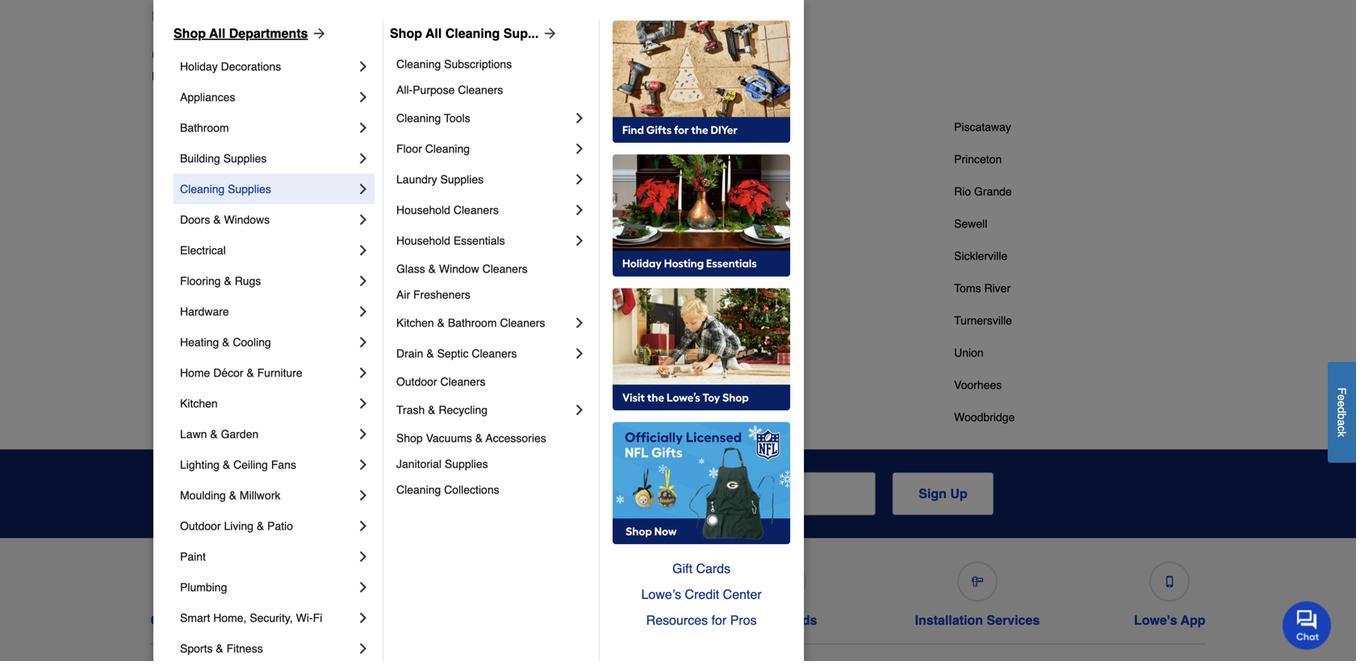 Task type: locate. For each thing, give the bounding box(es) containing it.
arrow right image up holiday decorations link
[[308, 25, 327, 41]]

chevron right image for sports & fitness
[[355, 641, 371, 657]]

all-
[[396, 83, 413, 96]]

kitchen down home
[[180, 397, 218, 410]]

0 horizontal spatial cards
[[696, 562, 731, 577]]

cleaners down subscriptions
[[458, 83, 503, 96]]

& for heating & cooling
[[222, 336, 230, 349]]

services
[[987, 613, 1040, 628]]

& inside drain & septic cleaners link
[[426, 347, 434, 360]]

1 horizontal spatial bathroom
[[448, 317, 497, 330]]

1 vertical spatial a
[[1336, 420, 1348, 426]]

east for east rutherford
[[165, 314, 187, 327]]

gift cards link
[[751, 556, 821, 629], [613, 557, 790, 582]]

glass & window cleaners
[[396, 263, 528, 276]]

lighting & ceiling fans link
[[180, 450, 355, 481]]

household up the glass in the top left of the page
[[396, 234, 450, 247]]

cleaning down janitorial
[[396, 484, 441, 497]]

1 household from the top
[[396, 204, 450, 217]]

all down store
[[209, 26, 225, 41]]

sports
[[180, 643, 213, 656]]

city down air fresheners "link"
[[464, 314, 484, 327]]

holiday hosting essentials. image
[[613, 155, 790, 277]]

1 horizontal spatial a
[[1336, 420, 1348, 426]]

& right sports
[[216, 643, 223, 656]]

outdoor down "moulding"
[[180, 520, 221, 533]]

kitchen inside kitchen & bathroom cleaners link
[[396, 317, 434, 330]]

morris
[[691, 250, 722, 263]]

cleaning supplies link
[[180, 174, 355, 205]]

home
[[180, 367, 210, 380]]

center down lowe's
[[616, 613, 657, 628]]

& right lawn
[[210, 428, 218, 441]]

& for glass & window cleaners
[[428, 263, 436, 276]]

& right doors
[[213, 213, 221, 226]]

deals, inspiration and trends we've got ideas to share.
[[362, 475, 632, 514]]

doors & windows
[[180, 213, 270, 226]]

cleaners up essentials
[[454, 204, 499, 217]]

plumbing link
[[180, 573, 355, 603]]

kitchen inside the kitchen link
[[180, 397, 218, 410]]

1 horizontal spatial jersey
[[377, 9, 415, 24]]

1 vertical spatial new
[[237, 70, 260, 83]]

air
[[396, 289, 410, 301]]

décor
[[213, 367, 243, 380]]

drain & septic cleaners link
[[396, 339, 572, 369]]

rutherford
[[190, 314, 244, 327]]

& left ceiling
[[223, 459, 230, 472]]

chevron right image for building supplies
[[355, 150, 371, 167]]

kitchen for kitchen & bathroom cleaners
[[396, 317, 434, 330]]

0 vertical spatial credit
[[685, 588, 719, 603]]

chevron right image for appliances
[[355, 89, 371, 105]]

lawn
[[180, 428, 207, 441]]

1 horizontal spatial new
[[348, 9, 374, 24]]

1 horizontal spatial city
[[464, 314, 484, 327]]

installation services
[[915, 613, 1040, 628]]

ideas
[[553, 501, 582, 514]]

0 horizontal spatial a
[[183, 9, 190, 24]]

0 horizontal spatial arrow right image
[[308, 25, 327, 41]]

& inside kitchen & bathroom cleaners link
[[437, 317, 445, 330]]

cleaning for supplies
[[180, 183, 225, 196]]

& inside "lighting & ceiling fans" link
[[223, 459, 230, 472]]

chevron right image for drain & septic cleaners
[[572, 346, 588, 362]]

lowe's inside 'lowe's credit center' link
[[528, 613, 572, 628]]

arrow right image inside shop all departments link
[[308, 25, 327, 41]]

fitness
[[226, 643, 263, 656]]

cleaning subscriptions link
[[396, 51, 588, 77]]

lawn & garden link
[[180, 419, 355, 450]]

voorhees
[[954, 379, 1002, 392]]

a up k
[[1336, 420, 1348, 426]]

trends
[[569, 475, 632, 497]]

bathroom down appliances
[[180, 121, 229, 134]]

cards right pros
[[781, 613, 817, 628]]

fi
[[313, 612, 322, 625]]

janitorial supplies link
[[396, 452, 588, 477]]

& inside outdoor living & patio link
[[257, 520, 264, 533]]

supplies up windows
[[228, 183, 271, 196]]

& inside glass & window cleaners link
[[428, 263, 436, 276]]

mobile image
[[1164, 577, 1176, 588]]

cooling
[[233, 336, 271, 349]]

hackettstown link
[[428, 151, 496, 167]]

2 shop from the left
[[390, 26, 422, 41]]

cleaners down air fresheners "link"
[[500, 317, 545, 330]]

cleaning tools
[[396, 112, 470, 125]]

north bergen
[[691, 314, 758, 327]]

chevron right image for smart home, security, wi-fi
[[355, 611, 371, 627]]

living
[[224, 520, 254, 533]]

1 vertical spatial bathroom
[[448, 317, 497, 330]]

2 horizontal spatial lowe's
[[1134, 613, 1177, 628]]

delran
[[165, 218, 198, 230]]

trash & recycling link
[[396, 395, 572, 426]]

1 shop from the left
[[174, 26, 206, 41]]

supplies down hackettstown
[[440, 173, 484, 186]]

all inside shop all departments link
[[209, 26, 225, 41]]

cleaning for collections
[[396, 484, 441, 497]]

1 horizontal spatial lowe's
[[528, 613, 572, 628]]

chevron right image for outdoor living & patio
[[355, 519, 371, 535]]

center up pros
[[723, 588, 762, 603]]

f e e d b a c k button
[[1328, 362, 1356, 463]]

shade
[[725, 153, 758, 166]]

0 horizontal spatial center
[[616, 613, 657, 628]]

1 horizontal spatial arrow right image
[[539, 25, 558, 41]]

cleaning down all-
[[396, 112, 441, 125]]

& inside moulding & millwork link
[[229, 490, 237, 502]]

& for moulding & millwork
[[229, 490, 237, 502]]

0 vertical spatial gift
[[672, 562, 693, 577]]

east inside east rutherford link
[[165, 314, 187, 327]]

e up d
[[1336, 395, 1348, 401]]

kitchen down air
[[396, 317, 434, 330]]

resources
[[646, 613, 708, 628]]

new inside city directory lowe's stores in new jersey
[[237, 70, 260, 83]]

customer care image
[[201, 577, 212, 588]]

in
[[226, 70, 234, 83]]

1 east from the top
[[165, 282, 187, 295]]

east down deptford
[[165, 282, 187, 295]]

0 vertical spatial jersey
[[377, 9, 415, 24]]

floor
[[396, 142, 422, 155]]

deptford
[[165, 250, 208, 263]]

east up heating on the bottom left
[[165, 314, 187, 327]]

cleaners up outdoor cleaners link
[[472, 347, 517, 360]]

2 horizontal spatial jersey
[[428, 314, 461, 327]]

appliances link
[[180, 82, 355, 113]]

0 vertical spatial gift cards
[[672, 562, 731, 577]]

paramus link
[[691, 345, 736, 361]]

supplies for cleaning supplies
[[228, 183, 271, 196]]

& inside shop vacuums & accessories link
[[475, 432, 483, 445]]

gift cards link right for
[[751, 556, 821, 629]]

morris plains
[[691, 250, 756, 263]]

east inside east brunswick 'link'
[[165, 282, 187, 295]]

all up cleaning subscriptions
[[426, 26, 442, 41]]

2 arrow right image from the left
[[539, 25, 558, 41]]

plumbing
[[180, 582, 227, 594]]

subscriptions
[[444, 58, 512, 71]]

cleaners up air fresheners "link"
[[482, 263, 528, 276]]

shop for shop all cleaning sup...
[[390, 26, 422, 41]]

0 horizontal spatial kitchen
[[180, 397, 218, 410]]

cards up lowe's credit center on the bottom of the page
[[696, 562, 731, 577]]

d
[[1336, 408, 1348, 414]]

chevron right image for laundry supplies
[[572, 171, 588, 188]]

& left millwork
[[229, 490, 237, 502]]

outdoor living & patio
[[180, 520, 293, 533]]

e up b
[[1336, 401, 1348, 408]]

inspiration
[[424, 475, 523, 497]]

outdoor up the trash
[[396, 376, 437, 389]]

appliances
[[180, 91, 235, 104]]

cleaning up subscriptions
[[445, 26, 500, 41]]

outdoor cleaners
[[396, 376, 486, 389]]

2 all from the left
[[426, 26, 442, 41]]

& for flooring & rugs
[[224, 275, 232, 288]]

1 all from the left
[[209, 26, 225, 41]]

0 vertical spatial kitchen
[[396, 317, 434, 330]]

us
[[202, 613, 219, 628]]

& down manahawkin
[[475, 432, 483, 445]]

flemington link
[[428, 119, 484, 135]]

0 horizontal spatial lowe's
[[152, 70, 187, 83]]

up
[[950, 487, 968, 502]]

0 horizontal spatial jersey
[[263, 70, 297, 83]]

paint link
[[180, 542, 355, 573]]

0 vertical spatial outdoor
[[396, 376, 437, 389]]

2 e from the top
[[1336, 401, 1348, 408]]

cleaning up all-
[[396, 58, 441, 71]]

we've
[[497, 501, 529, 514]]

& right drain
[[426, 347, 434, 360]]

0 horizontal spatial gift
[[672, 562, 693, 577]]

shop down find a store
[[174, 26, 206, 41]]

jersey down 'departments'
[[263, 70, 297, 83]]

jersey inside jersey city link
[[428, 314, 461, 327]]

2 east from the top
[[165, 314, 187, 327]]

1 vertical spatial city
[[464, 314, 484, 327]]

0 horizontal spatial bathroom
[[180, 121, 229, 134]]

1 vertical spatial kitchen
[[180, 397, 218, 410]]

& inside heating & cooling link
[[222, 336, 230, 349]]

jersey up shop all cleaning sup...
[[377, 9, 415, 24]]

gift up lowe's credit center on the bottom of the page
[[672, 562, 693, 577]]

& left rugs
[[224, 275, 232, 288]]

center for lowe's credit center
[[616, 613, 657, 628]]

jersey inside "new jersey" button
[[377, 9, 415, 24]]

0 vertical spatial new
[[348, 9, 374, 24]]

& inside flooring & rugs link
[[224, 275, 232, 288]]

all inside shop all cleaning sup... link
[[426, 26, 442, 41]]

1 vertical spatial household
[[396, 234, 450, 247]]

0 vertical spatial center
[[723, 588, 762, 603]]

& down fresheners
[[437, 317, 445, 330]]

shop down the new jersey
[[390, 26, 422, 41]]

1 horizontal spatial outdoor
[[396, 376, 437, 389]]

0 vertical spatial a
[[183, 9, 190, 24]]

paint
[[180, 551, 206, 564]]

departments
[[229, 26, 308, 41]]

manchester
[[691, 121, 750, 134]]

decorations
[[221, 60, 281, 73]]

window
[[439, 263, 479, 276]]

1 horizontal spatial all
[[426, 26, 442, 41]]

& inside sports & fitness link
[[216, 643, 223, 656]]

1 horizontal spatial cards
[[781, 613, 817, 628]]

1 vertical spatial center
[[616, 613, 657, 628]]

0 vertical spatial city
[[152, 44, 188, 66]]

pros
[[730, 613, 757, 628]]

0 horizontal spatial shop
[[174, 26, 206, 41]]

gift cards right for
[[755, 613, 817, 628]]

1 horizontal spatial shop
[[390, 26, 422, 41]]

cleaners inside household cleaners link
[[454, 204, 499, 217]]

cleaning down building
[[180, 183, 225, 196]]

order status link
[[356, 556, 434, 629]]

lowe's for lowe's credit center
[[528, 613, 572, 628]]

visit the lowe's toy shop. image
[[613, 289, 790, 411]]

supplies for building supplies
[[223, 152, 267, 165]]

smart home, security, wi-fi link
[[180, 603, 355, 634]]

& right the trash
[[428, 404, 436, 417]]

cleaners inside kitchen & bathroom cleaners link
[[500, 317, 545, 330]]

jersey city link
[[428, 313, 484, 329]]

arrow right image up cleaning subscriptions link
[[539, 25, 558, 41]]

1 horizontal spatial credit
[[685, 588, 719, 603]]

chevron right image for cleaning tools
[[572, 110, 588, 126]]

& left patio
[[257, 520, 264, 533]]

rio
[[954, 185, 971, 198]]

east
[[165, 282, 187, 295], [165, 314, 187, 327]]

cleaning for tools
[[396, 112, 441, 125]]

& down rutherford
[[222, 336, 230, 349]]

maple shade
[[691, 153, 758, 166]]

0 horizontal spatial outdoor
[[180, 520, 221, 533]]

gift
[[672, 562, 693, 577], [755, 613, 777, 628]]

outdoor
[[396, 376, 437, 389], [180, 520, 221, 533]]

city down find
[[152, 44, 188, 66]]

jersey down fresheners
[[428, 314, 461, 327]]

sign
[[919, 487, 947, 502]]

& for doors & windows
[[213, 213, 221, 226]]

0 vertical spatial cards
[[696, 562, 731, 577]]

1 horizontal spatial kitchen
[[396, 317, 434, 330]]

& inside doors & windows link
[[213, 213, 221, 226]]

center
[[723, 588, 762, 603], [616, 613, 657, 628]]

gift right for
[[755, 613, 777, 628]]

chevron right image for plumbing
[[355, 580, 371, 596]]

1 arrow right image from the left
[[308, 25, 327, 41]]

chevron right image for flooring & rugs
[[355, 273, 371, 289]]

1 vertical spatial gift cards
[[755, 613, 817, 628]]

sign up form
[[652, 473, 994, 516]]

chevron right image for doors & windows
[[355, 212, 371, 228]]

lowe's
[[152, 70, 187, 83], [528, 613, 572, 628], [1134, 613, 1177, 628]]

arrow right image
[[308, 25, 327, 41], [539, 25, 558, 41]]

1 vertical spatial outdoor
[[180, 520, 221, 533]]

1 vertical spatial east
[[165, 314, 187, 327]]

a right find
[[183, 9, 190, 24]]

trash & recycling
[[396, 404, 488, 417]]

millwork
[[240, 490, 281, 502]]

0 horizontal spatial gift cards
[[672, 562, 731, 577]]

1 vertical spatial cards
[[781, 613, 817, 628]]

turnersville link
[[954, 313, 1012, 329]]

find a store
[[152, 9, 226, 24]]

kitchen & bathroom cleaners
[[396, 317, 545, 330]]

cleaners inside drain & septic cleaners link
[[472, 347, 517, 360]]

manahawkin link
[[428, 410, 491, 426]]

2 household from the top
[[396, 234, 450, 247]]

cleaning
[[445, 26, 500, 41], [396, 58, 441, 71], [396, 112, 441, 125], [425, 142, 470, 155], [180, 183, 225, 196], [396, 484, 441, 497]]

& right décor
[[247, 367, 254, 380]]

1 vertical spatial gift
[[755, 613, 777, 628]]

cleaners up recycling
[[440, 376, 486, 389]]

& for kitchen & bathroom cleaners
[[437, 317, 445, 330]]

north bergen link
[[691, 313, 758, 329]]

1 e from the top
[[1336, 395, 1348, 401]]

kitchen for kitchen
[[180, 397, 218, 410]]

and
[[529, 475, 563, 497]]

& inside trash & recycling link
[[428, 404, 436, 417]]

chevron right image
[[355, 89, 371, 105], [572, 110, 588, 126], [355, 120, 371, 136], [572, 141, 588, 157], [355, 150, 371, 167], [355, 181, 371, 197], [572, 202, 588, 218], [355, 273, 371, 289], [572, 315, 588, 331], [572, 346, 588, 362], [355, 365, 371, 381], [572, 402, 588, 418], [355, 519, 371, 535], [355, 641, 371, 657]]

furniture
[[257, 367, 302, 380]]

0 horizontal spatial credit
[[575, 613, 613, 628]]

2 vertical spatial jersey
[[428, 314, 461, 327]]

howell link
[[428, 281, 462, 297]]

lowe's app
[[1134, 613, 1206, 628]]

0 horizontal spatial new
[[237, 70, 260, 83]]

chevron right image
[[355, 58, 371, 75], [572, 171, 588, 188], [355, 212, 371, 228], [572, 233, 588, 249], [355, 242, 371, 259], [355, 304, 371, 320], [355, 335, 371, 351], [355, 396, 371, 412], [355, 427, 371, 443], [355, 457, 371, 473], [355, 488, 371, 504], [355, 549, 371, 565], [355, 580, 371, 596], [355, 611, 371, 627]]

& right the glass in the top left of the page
[[428, 263, 436, 276]]

bayonne
[[165, 121, 209, 134]]

outdoor for outdoor cleaners
[[396, 376, 437, 389]]

& right us
[[222, 613, 232, 628]]

shop for shop all departments
[[174, 26, 206, 41]]

air fresheners link
[[396, 282, 588, 308]]

& inside the "lawn & garden" link
[[210, 428, 218, 441]]

e
[[1336, 395, 1348, 401], [1336, 401, 1348, 408]]

arrow right image inside shop all cleaning sup... link
[[539, 25, 558, 41]]

bathroom up drain & septic cleaners link
[[448, 317, 497, 330]]

credit for lowe's
[[575, 613, 613, 628]]

1 vertical spatial credit
[[575, 613, 613, 628]]

0 horizontal spatial city
[[152, 44, 188, 66]]

maple
[[691, 153, 722, 166]]

turnersville
[[954, 314, 1012, 327]]

floor cleaning
[[396, 142, 470, 155]]

1 vertical spatial jersey
[[263, 70, 297, 83]]

1 horizontal spatial center
[[723, 588, 762, 603]]

shop all departments
[[174, 26, 308, 41]]

supplies up inspiration
[[445, 458, 488, 471]]

0 vertical spatial household
[[396, 204, 450, 217]]

chevron right image for lighting & ceiling fans
[[355, 457, 371, 473]]

lighting
[[180, 459, 220, 472]]

0 horizontal spatial all
[[209, 26, 225, 41]]

north
[[691, 314, 719, 327]]

household down the laundry
[[396, 204, 450, 217]]

0 vertical spatial east
[[165, 282, 187, 295]]

supplies up cleaning supplies
[[223, 152, 267, 165]]

gift cards up lowe's credit center on the bottom of the page
[[672, 562, 731, 577]]



Task type: vqa. For each thing, say whether or not it's contained in the screenshot.
right a
yes



Task type: describe. For each thing, give the bounding box(es) containing it.
sicklerville
[[954, 250, 1008, 263]]

lowe's credit center
[[528, 613, 657, 628]]

lowe's
[[641, 588, 681, 603]]

union
[[954, 347, 984, 360]]

& for sports & fitness
[[216, 643, 223, 656]]

resources for pros link
[[613, 608, 790, 634]]

home,
[[213, 612, 247, 625]]

chevron right image for cleaning supplies
[[355, 181, 371, 197]]

east rutherford
[[165, 314, 244, 327]]

delran link
[[165, 216, 198, 232]]

glass & window cleaners link
[[396, 256, 588, 282]]

wi-
[[296, 612, 313, 625]]

flooring & rugs link
[[180, 266, 355, 297]]

hackettstown
[[428, 153, 496, 166]]

heating & cooling link
[[180, 327, 355, 358]]

chevron right image for kitchen
[[355, 396, 371, 412]]

center for lowe's credit center
[[723, 588, 762, 603]]

0 vertical spatial bathroom
[[180, 121, 229, 134]]

to
[[585, 501, 596, 514]]

lighting & ceiling fans
[[180, 459, 296, 472]]

chevron right image for heating & cooling
[[355, 335, 371, 351]]

outdoor cleaners link
[[396, 369, 588, 395]]

credit for lowe's
[[685, 588, 719, 603]]

status
[[395, 613, 434, 628]]

lowe's app link
[[1134, 556, 1206, 629]]

drain
[[396, 347, 423, 360]]

city inside city directory lowe's stores in new jersey
[[152, 44, 188, 66]]

1 horizontal spatial gift cards
[[755, 613, 817, 628]]

doors & windows link
[[180, 205, 355, 235]]

supplies for janitorial supplies
[[445, 458, 488, 471]]

cleaning down the flemington link
[[425, 142, 470, 155]]

household essentials
[[396, 234, 505, 247]]

janitorial
[[396, 458, 442, 471]]

cleaners inside outdoor cleaners link
[[440, 376, 486, 389]]

air fresheners
[[396, 289, 470, 301]]

drain & septic cleaners
[[396, 347, 517, 360]]

store
[[193, 9, 226, 24]]

toms
[[954, 282, 981, 295]]

cleaning supplies
[[180, 183, 271, 196]]

officially licensed n f l gifts. shop now. image
[[613, 423, 790, 545]]

c
[[1336, 426, 1348, 432]]

piscataway
[[954, 121, 1011, 134]]

household for household cleaners
[[396, 204, 450, 217]]

princeton link
[[954, 151, 1002, 167]]

sports & fitness link
[[180, 634, 355, 662]]

brick link
[[165, 151, 190, 167]]

b
[[1336, 414, 1348, 420]]

gift cards link up lowe's credit center on the bottom of the page
[[613, 557, 790, 582]]

vacuums
[[426, 432, 472, 445]]

eatontown
[[165, 347, 218, 360]]

home décor & furniture
[[180, 367, 302, 380]]

1 horizontal spatial gift
[[755, 613, 777, 628]]

electrical
[[180, 244, 226, 257]]

toms river
[[954, 282, 1011, 295]]

shop vacuums & accessories
[[396, 432, 546, 445]]

& for drain & septic cleaners
[[426, 347, 434, 360]]

plains
[[726, 250, 756, 263]]

chevron right image for trash & recycling
[[572, 402, 588, 418]]

find gifts for the diyer. image
[[613, 21, 790, 143]]

lowe's for lowe's app
[[1134, 613, 1177, 628]]

janitorial supplies
[[396, 458, 488, 471]]

cleaning for subscriptions
[[396, 58, 441, 71]]

sewell
[[954, 218, 987, 230]]

chevron right image for household essentials
[[572, 233, 588, 249]]

chevron right image for kitchen & bathroom cleaners
[[572, 315, 588, 331]]

morganville link
[[691, 216, 749, 232]]

supplies for laundry supplies
[[440, 173, 484, 186]]

piscataway link
[[954, 119, 1011, 135]]

new jersey button
[[348, 7, 415, 26]]

shop all cleaning sup...
[[390, 26, 539, 41]]

bathroom link
[[180, 113, 355, 143]]

chevron right image for home décor & furniture
[[355, 365, 371, 381]]

union link
[[954, 345, 984, 361]]

all for departments
[[209, 26, 225, 41]]

a inside button
[[1336, 420, 1348, 426]]

share.
[[599, 501, 632, 514]]

lumberton link
[[428, 377, 482, 394]]

dimensions image
[[972, 577, 983, 588]]

household for household essentials
[[396, 234, 450, 247]]

household cleaners
[[396, 204, 499, 217]]

all for cleaning
[[426, 26, 442, 41]]

lawnside link
[[428, 345, 476, 361]]

holiday decorations
[[180, 60, 281, 73]]

kitchen link
[[180, 389, 355, 419]]

new jersey
[[348, 9, 415, 24]]

stores
[[190, 70, 222, 83]]

toms river link
[[954, 281, 1011, 297]]

septic
[[437, 347, 469, 360]]

& inside contact us & faq link
[[222, 613, 232, 628]]

chevron right image for bathroom
[[355, 120, 371, 136]]

f e e d b a c k
[[1336, 388, 1348, 438]]

new inside button
[[348, 9, 374, 24]]

chat invite button image
[[1283, 601, 1332, 651]]

windows
[[224, 213, 270, 226]]

app
[[1181, 613, 1206, 628]]

cleaners inside all-purpose cleaners link
[[458, 83, 503, 96]]

chevron right image for lawn & garden
[[355, 427, 371, 443]]

arrow right image for shop all cleaning sup...
[[539, 25, 558, 41]]

cleaners inside glass & window cleaners link
[[482, 263, 528, 276]]

chevron right image for electrical
[[355, 242, 371, 259]]

& inside home décor & furniture "link"
[[247, 367, 254, 380]]

chevron right image for paint
[[355, 549, 371, 565]]

chevron right image for household cleaners
[[572, 202, 588, 218]]

chevron right image for moulding & millwork
[[355, 488, 371, 504]]

arrow right image for shop all departments
[[308, 25, 327, 41]]

brunswick
[[190, 282, 242, 295]]

building
[[180, 152, 220, 165]]

flooring
[[180, 275, 221, 288]]

collections
[[444, 484, 499, 497]]

jersey inside city directory lowe's stores in new jersey
[[263, 70, 297, 83]]

morris plains link
[[691, 248, 756, 264]]

outdoor living & patio link
[[180, 511, 355, 542]]

chevron right image for floor cleaning
[[572, 141, 588, 157]]

tools
[[444, 112, 470, 125]]

order
[[356, 613, 391, 628]]

holiday decorations link
[[180, 51, 355, 82]]

for
[[712, 613, 727, 628]]

rio grande
[[954, 185, 1012, 198]]

faq
[[235, 613, 262, 628]]

shop all departments link
[[174, 24, 327, 43]]

rio grande link
[[954, 184, 1012, 200]]

& for lawn & garden
[[210, 428, 218, 441]]

building supplies link
[[180, 143, 355, 174]]

east for east brunswick
[[165, 282, 187, 295]]

cleaning collections link
[[396, 477, 588, 503]]

sports & fitness
[[180, 643, 263, 656]]

butler
[[165, 185, 194, 198]]

heating
[[180, 336, 219, 349]]

chevron right image for holiday decorations
[[355, 58, 371, 75]]

& for trash & recycling
[[428, 404, 436, 417]]

outdoor for outdoor living & patio
[[180, 520, 221, 533]]

lowe's inside city directory lowe's stores in new jersey
[[152, 70, 187, 83]]

cleaning subscriptions
[[396, 58, 512, 71]]

chevron right image for hardware
[[355, 304, 371, 320]]

deptford link
[[165, 248, 208, 264]]

phillipsburg link
[[691, 410, 749, 426]]

& for lighting & ceiling fans
[[223, 459, 230, 472]]



